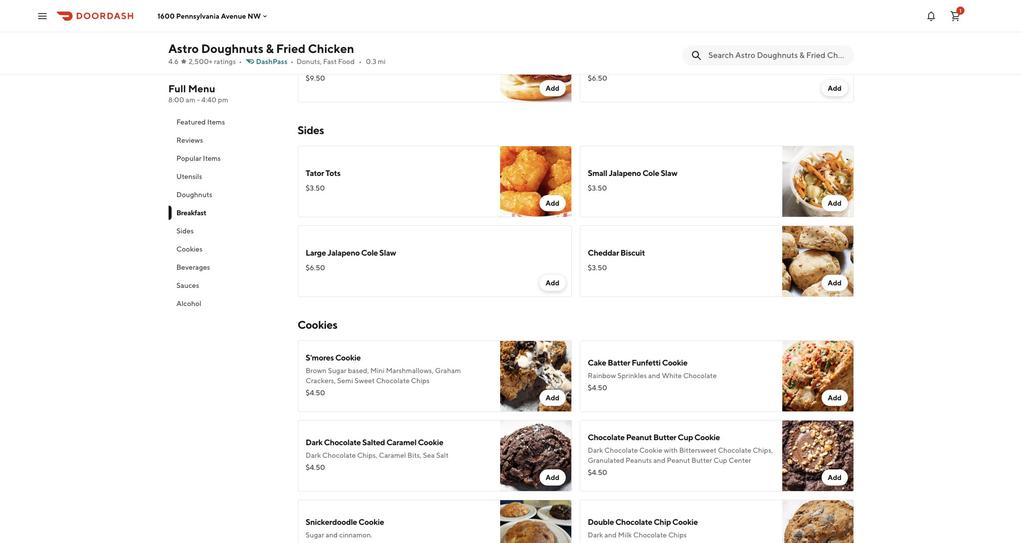 Task type: vqa. For each thing, say whether or not it's contained in the screenshot.
You.
no



Task type: locate. For each thing, give the bounding box(es) containing it.
dark inside double chocolate chip cookie dark and milk chocolate chips
[[588, 532, 603, 540]]

0 horizontal spatial cole
[[361, 248, 378, 258]]

0 horizontal spatial cheddar
[[345, 62, 373, 70]]

1 your from the left
[[410, 62, 425, 70]]

1 vertical spatial caramel
[[379, 452, 406, 460]]

0 vertical spatial cole
[[642, 169, 659, 178]]

bun.
[[457, 62, 471, 70], [676, 62, 690, 70]]

and inside double chocolate chip cookie dark and milk chocolate chips
[[605, 532, 617, 540]]

items right popular
[[203, 154, 221, 163]]

0 vertical spatial fried
[[276, 41, 305, 56]]

1 button
[[945, 6, 966, 26]]

utensils button
[[168, 168, 285, 186]]

$3.50 down small
[[588, 184, 607, 192]]

doughnuts
[[201, 41, 263, 56], [176, 191, 212, 199]]

add button for tator tots
[[540, 195, 566, 211]]

on
[[401, 62, 409, 70], [620, 62, 628, 70]]

0 horizontal spatial $6.50
[[306, 264, 325, 272]]

0 horizontal spatial sides
[[176, 227, 194, 235]]

cookie right chip
[[672, 518, 698, 527]]

sauces
[[176, 282, 199, 290]]

center
[[729, 457, 751, 465]]

bun. inside egg royale egg, bacon, cheddar cheese on your choice of bun. $9.50
[[457, 62, 471, 70]]

chip
[[654, 518, 671, 527]]

0 vertical spatial cheddar
[[345, 62, 373, 70]]

fried left 'egg'
[[588, 62, 605, 70]]

1 vertical spatial jalapeno
[[327, 248, 360, 258]]

royale
[[321, 48, 346, 58]]

1 choice from the left
[[426, 62, 447, 70]]

1 horizontal spatial $6.50
[[588, 74, 607, 82]]

mi
[[378, 58, 386, 66]]

2 your from the left
[[629, 62, 644, 70]]

2 on from the left
[[620, 62, 628, 70]]

2,500+ ratings •
[[189, 58, 242, 66]]

nw
[[248, 12, 261, 20]]

0 horizontal spatial cup
[[678, 433, 693, 443]]

2 horizontal spatial of
[[736, 62, 742, 70]]

2 • from the left
[[291, 58, 294, 66]]

0 horizontal spatial cookies
[[176, 245, 203, 253]]

caramel up bits,
[[386, 438, 416, 448]]

small jalapeno cole slaw image
[[782, 146, 854, 218]]

1 horizontal spatial on
[[620, 62, 628, 70]]

butter up with
[[653, 433, 676, 443]]

cheddar left mi
[[345, 62, 373, 70]]

1 vertical spatial butter
[[692, 457, 712, 465]]

0 vertical spatial sugar
[[328, 367, 347, 375]]

cheddar
[[345, 62, 373, 70], [588, 248, 619, 258]]

chocolate peanut butter cup cookie dark chocolate cookie with bittersweet chocolate chips, granulated peanuts and peanut butter cup center $4.50
[[588, 433, 773, 477]]

open menu image
[[36, 10, 48, 22]]

choice.
[[760, 62, 783, 70]]

bits,
[[407, 452, 422, 460]]

1 horizontal spatial chips
[[668, 532, 687, 540]]

$4.50 inside "chocolate peanut butter cup cookie dark chocolate cookie with bittersweet chocolate chips, granulated peanuts and peanut butter cup center $4.50"
[[588, 469, 607, 477]]

jalapeno right small
[[609, 169, 641, 178]]

$6.50 down 'egg'
[[588, 74, 607, 82]]

sauces button
[[168, 277, 285, 295]]

biscuit
[[620, 248, 645, 258]]

1 of from the left
[[449, 62, 455, 70]]

food
[[338, 58, 355, 66]]

0 horizontal spatial butter
[[653, 433, 676, 443]]

sugar up semi
[[328, 367, 347, 375]]

bacon,
[[322, 62, 344, 70]]

sweet
[[355, 377, 375, 385]]

and down with
[[653, 457, 666, 465]]

1 bun. from the left
[[457, 62, 471, 70]]

doughnuts up breakfast
[[176, 191, 212, 199]]

0 vertical spatial slaw
[[661, 169, 677, 178]]

chips
[[411, 377, 430, 385], [668, 532, 687, 540]]

2 horizontal spatial your
[[744, 62, 758, 70]]

0 horizontal spatial slaw
[[379, 248, 396, 258]]

sides up tator
[[298, 124, 324, 137]]

cole
[[642, 169, 659, 178], [361, 248, 378, 258]]

items for featured items
[[207, 118, 225, 126]]

0 vertical spatial peanut
[[626, 433, 652, 443]]

0 horizontal spatial •
[[239, 58, 242, 66]]

fried up "dashpass •"
[[276, 41, 305, 56]]

chocolate inside s'mores cookie brown sugar based, mini marshmallows, graham crackers, semi sweet chocolate chips $4.50
[[376, 377, 410, 385]]

and down funfetti
[[648, 372, 660, 380]]

items for popular items
[[203, 154, 221, 163]]

chips down chip
[[668, 532, 687, 540]]

your right the cheese
[[410, 62, 425, 70]]

of
[[449, 62, 455, 70], [668, 62, 674, 70], [736, 62, 742, 70]]

0 horizontal spatial bun.
[[457, 62, 471, 70]]

1 vertical spatial items
[[203, 154, 221, 163]]

chips, inside "chocolate peanut butter cup cookie dark chocolate cookie with bittersweet chocolate chips, granulated peanuts and peanut butter cup center $4.50"
[[753, 447, 773, 455]]

dark chocolate salted caramel cookie image
[[500, 420, 572, 492]]

milk
[[618, 532, 632, 540]]

0 horizontal spatial of
[[449, 62, 455, 70]]

reviews
[[176, 136, 203, 144]]

sides down breakfast
[[176, 227, 194, 235]]

slaw for large jalapeno cole slaw
[[379, 248, 396, 258]]

1 on from the left
[[401, 62, 409, 70]]

• left donuts,
[[291, 58, 294, 66]]

1 vertical spatial peanut
[[667, 457, 690, 465]]

on right 'egg'
[[620, 62, 628, 70]]

am
[[186, 96, 195, 104]]

•
[[239, 58, 242, 66], [291, 58, 294, 66], [359, 58, 362, 66]]

peanut up "peanuts"
[[626, 433, 652, 443]]

1600
[[157, 12, 175, 20]]

pm
[[218, 96, 228, 104]]

large jalapeno cole slaw
[[306, 248, 396, 258]]

choice
[[426, 62, 447, 70], [645, 62, 666, 70]]

0 horizontal spatial fried
[[276, 41, 305, 56]]

choice inside egg royale egg, bacon, cheddar cheese on your choice of bun. $9.50
[[426, 62, 447, 70]]

doughnuts up ratings
[[201, 41, 263, 56]]

butter
[[653, 433, 676, 443], [692, 457, 712, 465]]

salted
[[362, 438, 385, 448]]

cheddar biscuit image
[[782, 226, 854, 297]]

and left milk
[[605, 532, 617, 540]]

1 vertical spatial chips
[[668, 532, 687, 540]]

jalapeno right large
[[327, 248, 360, 258]]

$3.50 down cheddar biscuit
[[588, 264, 607, 272]]

butter down bittersweet
[[692, 457, 712, 465]]

0 horizontal spatial sugar
[[306, 532, 324, 540]]

of for royale
[[449, 62, 455, 70]]

choice inside fried egg on your choice of bun. add toppings of your choice. $6.50
[[645, 62, 666, 70]]

cup up bittersweet
[[678, 433, 693, 443]]

1 vertical spatial cheddar
[[588, 248, 619, 258]]

0 horizontal spatial chips
[[411, 377, 430, 385]]

0 horizontal spatial chips,
[[357, 452, 378, 460]]

snickerdoodle cookie image
[[500, 500, 572, 544]]

cookies up s'mores
[[298, 319, 337, 332]]

cup left center
[[714, 457, 727, 465]]

and down snickerdoodle
[[326, 532, 338, 540]]

rainbow
[[588, 372, 616, 380]]

sugar down snickerdoodle
[[306, 532, 324, 540]]

1 horizontal spatial of
[[668, 62, 674, 70]]

cookie up sea
[[418, 438, 443, 448]]

cake batter funfetti cookie image
[[782, 341, 854, 412]]

1 horizontal spatial •
[[291, 58, 294, 66]]

1 horizontal spatial choice
[[645, 62, 666, 70]]

1 vertical spatial cole
[[361, 248, 378, 258]]

on right the cheese
[[401, 62, 409, 70]]

1 horizontal spatial fried
[[588, 62, 605, 70]]

$6.50 down large
[[306, 264, 325, 272]]

0 horizontal spatial choice
[[426, 62, 447, 70]]

1 vertical spatial sugar
[[306, 532, 324, 540]]

your right 'egg'
[[629, 62, 644, 70]]

of inside egg royale egg, bacon, cheddar cheese on your choice of bun. $9.50
[[449, 62, 455, 70]]

$3.50 down tator
[[306, 184, 325, 192]]

$4.50 inside s'mores cookie brown sugar based, mini marshmallows, graham crackers, semi sweet chocolate chips $4.50
[[306, 389, 325, 397]]

your left choice.
[[744, 62, 758, 70]]

1 horizontal spatial cheddar
[[588, 248, 619, 258]]

2 horizontal spatial •
[[359, 58, 362, 66]]

1 horizontal spatial butter
[[692, 457, 712, 465]]

peanut down with
[[667, 457, 690, 465]]

1 horizontal spatial cole
[[642, 169, 659, 178]]

full
[[168, 83, 186, 94]]

egg royale egg, bacon, cheddar cheese on your choice of bun. $9.50
[[306, 48, 471, 82]]

1 horizontal spatial chips,
[[753, 447, 773, 455]]

chips,
[[753, 447, 773, 455], [357, 452, 378, 460]]

add button for chocolate peanut butter cup cookie
[[822, 470, 848, 486]]

donuts,
[[297, 58, 322, 66]]

caramel
[[386, 438, 416, 448], [379, 452, 406, 460]]

your inside egg royale egg, bacon, cheddar cheese on your choice of bun. $9.50
[[410, 62, 425, 70]]

1600 pennsylvania avenue nw
[[157, 12, 261, 20]]

1 vertical spatial slaw
[[379, 248, 396, 258]]

notification bell image
[[925, 10, 937, 22]]

1 horizontal spatial slaw
[[661, 169, 677, 178]]

0 vertical spatial chips
[[411, 377, 430, 385]]

cookie up white
[[662, 358, 688, 368]]

graham
[[435, 367, 461, 375]]

cookies up beverages
[[176, 245, 203, 253]]

sides
[[298, 124, 324, 137], [176, 227, 194, 235]]

cole for small jalapeno cole slaw
[[642, 169, 659, 178]]

batter
[[608, 358, 630, 368]]

items up reviews button in the left of the page
[[207, 118, 225, 126]]

0 horizontal spatial jalapeno
[[327, 248, 360, 258]]

fried
[[276, 41, 305, 56], [588, 62, 605, 70]]

sugar
[[328, 367, 347, 375], [306, 532, 324, 540]]

peanut
[[626, 433, 652, 443], [667, 457, 690, 465]]

dark
[[306, 438, 323, 448], [588, 447, 603, 455], [306, 452, 321, 460], [588, 532, 603, 540]]

• right ratings
[[239, 58, 242, 66]]

• left 0.3
[[359, 58, 362, 66]]

1 vertical spatial cup
[[714, 457, 727, 465]]

0 horizontal spatial on
[[401, 62, 409, 70]]

popular items button
[[168, 149, 285, 168]]

double chocolate chip cookie image
[[782, 500, 854, 544]]

bun. inside fried egg on your choice of bun. add toppings of your choice. $6.50
[[676, 62, 690, 70]]

0 vertical spatial doughnuts
[[201, 41, 263, 56]]

cookie up based,
[[335, 353, 361, 363]]

1 horizontal spatial sugar
[[328, 367, 347, 375]]

$6.50 inside fried egg on your choice of bun. add toppings of your choice. $6.50
[[588, 74, 607, 82]]

cookie up bittersweet
[[694, 433, 720, 443]]

items
[[207, 118, 225, 126], [203, 154, 221, 163]]

1 horizontal spatial your
[[629, 62, 644, 70]]

with
[[664, 447, 678, 455]]

0 vertical spatial items
[[207, 118, 225, 126]]

$4.50 inside "dark chocolate salted caramel cookie dark chocolate chips, caramel bits, sea salt $4.50"
[[306, 464, 325, 472]]

choice right 'egg'
[[645, 62, 666, 70]]

1 vertical spatial sides
[[176, 227, 194, 235]]

beverages button
[[168, 258, 285, 277]]

and inside snickerdoodle cookie sugar and cinnamon.
[[326, 532, 338, 540]]

2 bun. from the left
[[676, 62, 690, 70]]

your
[[410, 62, 425, 70], [629, 62, 644, 70], [744, 62, 758, 70]]

cookie up "peanuts"
[[639, 447, 662, 455]]

cup
[[678, 433, 693, 443], [714, 457, 727, 465]]

on inside egg royale egg, bacon, cheddar cheese on your choice of bun. $9.50
[[401, 62, 409, 70]]

beverages
[[176, 263, 210, 272]]

1 horizontal spatial peanut
[[667, 457, 690, 465]]

$6.50
[[588, 74, 607, 82], [306, 264, 325, 272]]

peanuts
[[626, 457, 652, 465]]

alcohol
[[176, 300, 201, 308]]

0 vertical spatial $6.50
[[588, 74, 607, 82]]

fried egg on your choice of bun. add toppings of your choice. $6.50
[[588, 62, 783, 82]]

0 vertical spatial jalapeno
[[609, 169, 641, 178]]

cheddar left biscuit
[[588, 248, 619, 258]]

choice right the cheese
[[426, 62, 447, 70]]

1 vertical spatial cookies
[[298, 319, 337, 332]]

add button
[[540, 80, 566, 96], [822, 80, 848, 96], [540, 195, 566, 211], [822, 195, 848, 211], [540, 275, 566, 291], [822, 275, 848, 291], [540, 390, 566, 406], [822, 390, 848, 406], [540, 470, 566, 486], [822, 470, 848, 486]]

s'mores cookie brown sugar based, mini marshmallows, graham crackers, semi sweet chocolate chips $4.50
[[306, 353, 461, 397]]

0 horizontal spatial peanut
[[626, 433, 652, 443]]

1 vertical spatial fried
[[588, 62, 605, 70]]

1 horizontal spatial sides
[[298, 124, 324, 137]]

0 horizontal spatial your
[[410, 62, 425, 70]]

1 horizontal spatial bun.
[[676, 62, 690, 70]]

caramel left bits,
[[379, 452, 406, 460]]

utensils
[[176, 173, 202, 181]]

chips down marshmallows,
[[411, 377, 430, 385]]

$4.50
[[588, 384, 607, 392], [306, 389, 325, 397], [306, 464, 325, 472], [588, 469, 607, 477]]

egg royale image
[[500, 31, 572, 102]]

1 horizontal spatial cup
[[714, 457, 727, 465]]

doughnuts inside button
[[176, 191, 212, 199]]

0 vertical spatial cookies
[[176, 245, 203, 253]]

cookie up the 'cinnamon.'
[[359, 518, 384, 527]]

slaw
[[661, 169, 677, 178], [379, 248, 396, 258]]

alcohol button
[[168, 295, 285, 313]]

2 choice from the left
[[645, 62, 666, 70]]

3 of from the left
[[736, 62, 742, 70]]

chocolate inside cake batter funfetti cookie rainbow sprinkles and white chocolate $4.50
[[683, 372, 717, 380]]

1 horizontal spatial jalapeno
[[609, 169, 641, 178]]

1 vertical spatial doughnuts
[[176, 191, 212, 199]]



Task type: describe. For each thing, give the bounding box(es) containing it.
1 vertical spatial $6.50
[[306, 264, 325, 272]]

dark chocolate salted caramel cookie dark chocolate chips, caramel bits, sea salt $4.50
[[306, 438, 449, 472]]

1 items, open order cart image
[[949, 10, 962, 22]]

crackers,
[[306, 377, 336, 385]]

-
[[197, 96, 200, 104]]

sprinkles
[[617, 372, 647, 380]]

snickerdoodle
[[306, 518, 357, 527]]

cookie inside snickerdoodle cookie sugar and cinnamon.
[[359, 518, 384, 527]]

$3.50 for tator
[[306, 184, 325, 192]]

jalapeno for large
[[327, 248, 360, 258]]

8:00
[[168, 96, 184, 104]]

4.6
[[168, 58, 179, 66]]

on inside fried egg on your choice of bun. add toppings of your choice. $6.50
[[620, 62, 628, 70]]

cookie inside double chocolate chip cookie dark and milk chocolate chips
[[672, 518, 698, 527]]

small
[[588, 169, 607, 178]]

full menu 8:00 am - 4:40 pm
[[168, 83, 228, 104]]

s'mores cookie image
[[500, 341, 572, 412]]

sugar inside s'mores cookie brown sugar based, mini marshmallows, graham crackers, semi sweet chocolate chips $4.50
[[328, 367, 347, 375]]

chicken
[[308, 41, 354, 56]]

add button for dark chocolate salted caramel cookie
[[540, 470, 566, 486]]

add button for cheddar biscuit
[[822, 275, 848, 291]]

astro
[[168, 41, 199, 56]]

featured
[[176, 118, 206, 126]]

$3.50 for cheddar
[[588, 264, 607, 272]]

&
[[266, 41, 274, 56]]

egg
[[606, 62, 618, 70]]

2,500+
[[189, 58, 213, 66]]

$9.50
[[306, 74, 325, 82]]

tator tots image
[[500, 146, 572, 218]]

granulated
[[588, 457, 624, 465]]

cheddar inside egg royale egg, bacon, cheddar cheese on your choice of bun. $9.50
[[345, 62, 373, 70]]

breakfast
[[176, 209, 206, 217]]

0 vertical spatial caramel
[[386, 438, 416, 448]]

semi
[[337, 377, 353, 385]]

0 vertical spatial cup
[[678, 433, 693, 443]]

$3.50 for small
[[588, 184, 607, 192]]

3 your from the left
[[744, 62, 758, 70]]

s'mores
[[306, 353, 334, 363]]

fried inside fried egg on your choice of bun. add toppings of your choice. $6.50
[[588, 62, 605, 70]]

1 horizontal spatial cookies
[[298, 319, 337, 332]]

of for egg
[[736, 62, 742, 70]]

add inside fried egg on your choice of bun. add toppings of your choice. $6.50
[[691, 62, 705, 70]]

ratings
[[214, 58, 236, 66]]

tator
[[306, 169, 324, 178]]

tator tots
[[306, 169, 341, 178]]

add button for cake batter funfetti cookie
[[822, 390, 848, 406]]

fast
[[323, 58, 337, 66]]

dark inside "chocolate peanut butter cup cookie dark chocolate cookie with bittersweet chocolate chips, granulated peanuts and peanut butter cup center $4.50"
[[588, 447, 603, 455]]

chips, inside "dark chocolate salted caramel cookie dark chocolate chips, caramel bits, sea salt $4.50"
[[357, 452, 378, 460]]

dashpass
[[256, 58, 288, 66]]

doughnuts button
[[168, 186, 285, 204]]

cookie inside s'mores cookie brown sugar based, mini marshmallows, graham crackers, semi sweet chocolate chips $4.50
[[335, 353, 361, 363]]

dashpass •
[[256, 58, 294, 66]]

white
[[662, 372, 682, 380]]

cookie inside "dark chocolate salted caramel cookie dark chocolate chips, caramel bits, sea salt $4.50"
[[418, 438, 443, 448]]

chips inside double chocolate chip cookie dark and milk chocolate chips
[[668, 532, 687, 540]]

cheese
[[375, 62, 399, 70]]

and inside cake batter funfetti cookie rainbow sprinkles and white chocolate $4.50
[[648, 372, 660, 380]]

snickerdoodle cookie sugar and cinnamon.
[[306, 518, 384, 540]]

0 vertical spatial butter
[[653, 433, 676, 443]]

sides button
[[168, 222, 285, 240]]

chocolate peanut butter cup cookie image
[[782, 420, 854, 492]]

cookies button
[[168, 240, 285, 258]]

cinnamon.
[[339, 532, 372, 540]]

cake
[[588, 358, 606, 368]]

reviews button
[[168, 131, 285, 149]]

cake batter funfetti cookie rainbow sprinkles and white chocolate $4.50
[[588, 358, 717, 392]]

1 • from the left
[[239, 58, 242, 66]]

1
[[960, 7, 962, 13]]

based,
[[348, 367, 369, 375]]

featured items button
[[168, 113, 285, 131]]

add button for small jalapeno cole slaw
[[822, 195, 848, 211]]

jalapeno for small
[[609, 169, 641, 178]]

tots
[[325, 169, 341, 178]]

astro doughnuts & fried chicken
[[168, 41, 354, 56]]

0 vertical spatial sides
[[298, 124, 324, 137]]

3 • from the left
[[359, 58, 362, 66]]

chips inside s'mores cookie brown sugar based, mini marshmallows, graham crackers, semi sweet chocolate chips $4.50
[[411, 377, 430, 385]]

cole for large jalapeno cole slaw
[[361, 248, 378, 258]]

salt
[[436, 452, 449, 460]]

cheddar biscuit
[[588, 248, 645, 258]]

toppings
[[706, 62, 735, 70]]

4:40
[[201, 96, 217, 104]]

brown
[[306, 367, 327, 375]]

sugar inside snickerdoodle cookie sugar and cinnamon.
[[306, 532, 324, 540]]

cookies inside button
[[176, 245, 203, 253]]

bittersweet
[[679, 447, 717, 455]]

donuts, fast food • 0.3 mi
[[297, 58, 386, 66]]

egg,
[[306, 62, 320, 70]]

avenue
[[221, 12, 246, 20]]

and inside "chocolate peanut butter cup cookie dark chocolate cookie with bittersweet chocolate chips, granulated peanuts and peanut butter cup center $4.50"
[[653, 457, 666, 465]]

funfetti
[[632, 358, 661, 368]]

slaw for small jalapeno cole slaw
[[661, 169, 677, 178]]

popular
[[176, 154, 202, 163]]

0.3
[[366, 58, 376, 66]]

cookie inside cake batter funfetti cookie rainbow sprinkles and white chocolate $4.50
[[662, 358, 688, 368]]

2 of from the left
[[668, 62, 674, 70]]

1600 pennsylvania avenue nw button
[[157, 12, 269, 20]]

add button for s'mores cookie
[[540, 390, 566, 406]]

double
[[588, 518, 614, 527]]

marshmallows,
[[386, 367, 434, 375]]

pennsylvania
[[176, 12, 219, 20]]

menu
[[188, 83, 215, 94]]

large
[[306, 248, 326, 258]]

$4.50 inside cake batter funfetti cookie rainbow sprinkles and white chocolate $4.50
[[588, 384, 607, 392]]

popular items
[[176, 154, 221, 163]]

mini
[[370, 367, 385, 375]]

small jalapeno cole slaw
[[588, 169, 677, 178]]

Item Search search field
[[708, 50, 846, 61]]

double chocolate chip cookie dark and milk chocolate chips
[[588, 518, 698, 540]]

featured items
[[176, 118, 225, 126]]

sides inside button
[[176, 227, 194, 235]]



